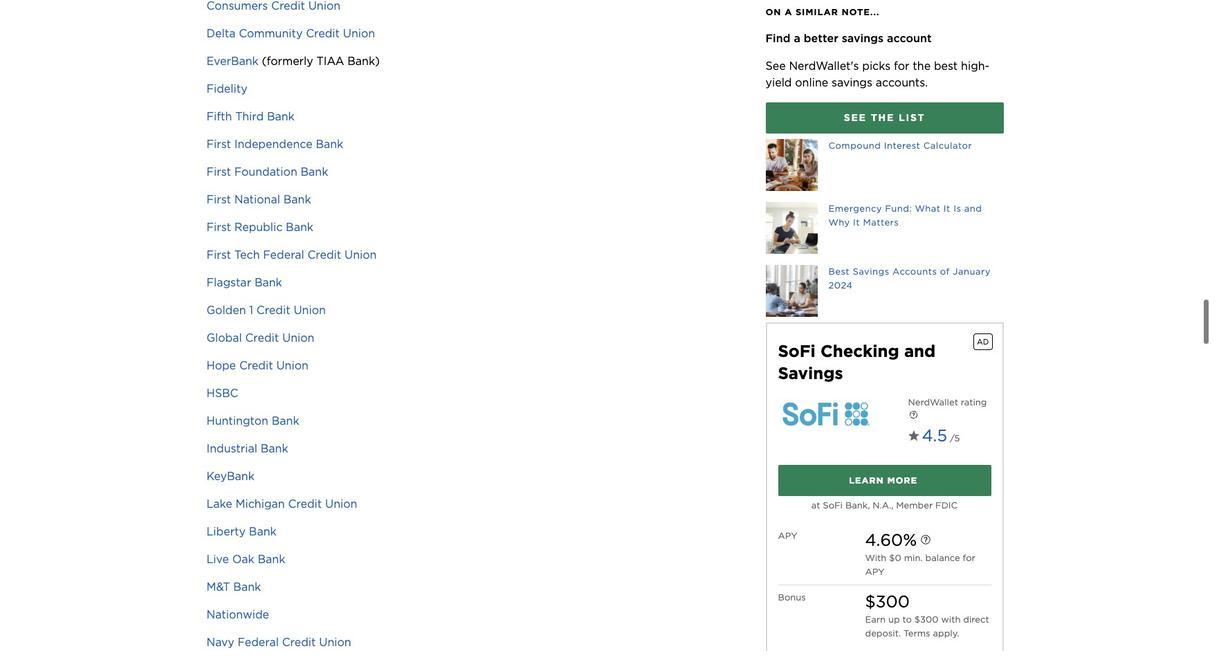 Task type: describe. For each thing, give the bounding box(es) containing it.
golden 1 credit union link
[[207, 303, 326, 317]]

keybank
[[207, 469, 254, 483]]

independence
[[234, 137, 312, 151]]

is
[[953, 203, 961, 214]]

first independence bank
[[207, 137, 343, 151]]

%
[[903, 530, 917, 550]]

$0
[[889, 553, 901, 563]]

delta
[[207, 27, 236, 40]]

liberty bank
[[207, 525, 276, 538]]

first for first national bank
[[207, 193, 231, 206]]

liberty bank link
[[207, 525, 276, 538]]

0 horizontal spatial it
[[853, 217, 860, 228]]

republic
[[234, 220, 282, 234]]

find a better savings account
[[766, 32, 932, 45]]

more information about apy image
[[911, 526, 941, 557]]

what
[[915, 203, 941, 214]]

huntington bank link
[[207, 414, 299, 427]]

balance
[[925, 553, 960, 563]]

best
[[828, 266, 850, 277]]

member
[[896, 500, 933, 511]]

picks
[[862, 59, 891, 73]]

nationwide link
[[207, 608, 269, 621]]

navy
[[207, 635, 234, 649]]

see for see nerdwallet's picks for the best high- yield online savings accounts.
[[766, 59, 786, 73]]

1 vertical spatial federal
[[238, 635, 279, 649]]

nerdwallet rating
[[908, 397, 987, 407]]

hope credit union
[[207, 359, 308, 372]]

a for similar
[[785, 7, 792, 17]]

accounts
[[892, 266, 937, 277]]

compound interest calculator
[[828, 140, 972, 151]]

4.60
[[865, 530, 903, 550]]

bank up first tech federal credit union in the left of the page
[[286, 220, 313, 234]]

matters
[[863, 217, 899, 228]]

with $0 min. balance for apy
[[865, 553, 975, 577]]

sofi checking and savings image
[[778, 396, 875, 431]]

sofi checking and savings
[[778, 341, 936, 383]]

nationwide
[[207, 608, 269, 621]]

and inside sofi checking and savings
[[904, 341, 936, 361]]

everbank link
[[207, 54, 259, 67]]

first national bank
[[207, 193, 311, 206]]

live
[[207, 552, 229, 566]]

national
[[234, 193, 280, 206]]

bank down first independence bank link
[[301, 165, 328, 178]]

emergency fund: what it is and why it matters link
[[766, 202, 1004, 254]]

bank up first independence bank
[[267, 110, 294, 123]]

2024
[[828, 280, 853, 291]]

accounts.
[[876, 76, 928, 89]]

0 vertical spatial apy
[[778, 531, 797, 541]]

michigan
[[236, 497, 285, 510]]

golden
[[207, 303, 246, 317]]

best
[[934, 59, 958, 73]]

apy inside with $0 min. balance for apy
[[865, 567, 885, 577]]

to
[[902, 614, 912, 625]]

delta community credit union link
[[207, 27, 375, 40]]

hsbc
[[207, 386, 238, 400]]

4.5 /5
[[922, 425, 960, 446]]

fifth third bank link
[[207, 110, 294, 123]]

savings inside see nerdwallet's picks for the best high- yield online savings accounts.
[[832, 76, 872, 89]]

compound
[[828, 140, 881, 151]]

with
[[941, 614, 961, 625]]

at sofi bank, n.a., member fdic
[[811, 500, 958, 511]]

bank down michigan
[[249, 525, 276, 538]]

hope credit union link
[[207, 359, 308, 372]]

m&t
[[207, 580, 230, 593]]

global
[[207, 331, 242, 344]]

bank right national
[[283, 193, 311, 206]]

on a similar note...
[[766, 7, 880, 17]]

bank up industrial bank link
[[272, 414, 299, 427]]

lake michigan credit union link
[[207, 497, 357, 510]]

0 horizontal spatial $300
[[865, 592, 910, 612]]

find
[[766, 32, 790, 45]]

better
[[804, 32, 838, 45]]

m&t bank
[[207, 580, 261, 593]]

fdic
[[935, 500, 958, 511]]

interest
[[884, 140, 920, 151]]

earn
[[865, 614, 886, 625]]

sofi inside sofi checking and savings
[[778, 341, 816, 361]]

liberty
[[207, 525, 246, 538]]

0 vertical spatial federal
[[263, 248, 304, 261]]

4.5
[[922, 425, 947, 446]]

fidelity link
[[207, 82, 247, 95]]

with
[[865, 553, 886, 563]]

and inside emergency fund: what it is and why it matters
[[964, 203, 982, 214]]

best savings accounts of january 2024
[[828, 266, 991, 291]]

flagstar
[[207, 276, 251, 289]]

first national bank link
[[207, 193, 311, 206]]

bank down "live oak bank" link
[[233, 580, 261, 593]]

hope
[[207, 359, 236, 372]]

learn
[[849, 475, 884, 486]]

on
[[766, 7, 781, 17]]

savings inside sofi checking and savings
[[778, 363, 843, 383]]

delta community credit union
[[207, 27, 375, 40]]

best savings accounts of january 2024 link
[[766, 265, 1004, 317]]



Task type: vqa. For each thing, say whether or not it's contained in the screenshot.
the rightmost weighted
no



Task type: locate. For each thing, give the bounding box(es) containing it.
apy
[[778, 531, 797, 541], [865, 567, 885, 577]]

0 vertical spatial it
[[944, 203, 950, 214]]

0 vertical spatial see
[[766, 59, 786, 73]]

see the list
[[844, 112, 925, 123]]

1 horizontal spatial for
[[963, 553, 975, 563]]

0 vertical spatial savings
[[842, 32, 884, 45]]

1 vertical spatial see
[[844, 112, 867, 123]]

1 horizontal spatial the
[[913, 59, 931, 73]]

savings inside "best savings accounts of january 2024"
[[853, 266, 889, 277]]

first for first independence bank
[[207, 137, 231, 151]]

live oak bank link
[[207, 552, 285, 566]]

bank down huntington bank link
[[261, 442, 288, 455]]

bank)
[[347, 54, 380, 67]]

note...
[[842, 7, 880, 17]]

$300 up up
[[865, 592, 910, 612]]

first left national
[[207, 193, 231, 206]]

up
[[888, 614, 900, 625]]

min.
[[904, 553, 923, 563]]

1 vertical spatial savings
[[778, 363, 843, 383]]

1 first from the top
[[207, 137, 231, 151]]

and
[[964, 203, 982, 214], [904, 341, 936, 361]]

federal down first republic bank link
[[263, 248, 304, 261]]

high-
[[961, 59, 989, 73]]

the
[[913, 59, 931, 73], [871, 112, 895, 123]]

first left "republic"
[[207, 220, 231, 234]]

online
[[795, 76, 828, 89]]

0 vertical spatial and
[[964, 203, 982, 214]]

of
[[940, 266, 950, 277]]

credit
[[306, 27, 340, 40], [307, 248, 341, 261], [257, 303, 290, 317], [245, 331, 279, 344], [239, 359, 273, 372], [288, 497, 322, 510], [282, 635, 316, 649]]

industrial bank link
[[207, 442, 288, 455]]

fidelity
[[207, 82, 247, 95]]

rated 4.5 out of 5 element
[[922, 423, 960, 454]]

$300
[[865, 592, 910, 612], [914, 614, 939, 625]]

third
[[235, 110, 264, 123]]

1 horizontal spatial it
[[944, 203, 950, 214]]

0 horizontal spatial and
[[904, 341, 936, 361]]

0 horizontal spatial a
[[785, 7, 792, 17]]

account
[[887, 32, 932, 45]]

why
[[828, 217, 850, 228]]

first left the tech
[[207, 248, 231, 261]]

it left is
[[944, 203, 950, 214]]

1 horizontal spatial sofi
[[823, 500, 843, 511]]

first foundation bank link
[[207, 165, 328, 178]]

0 horizontal spatial the
[[871, 112, 895, 123]]

savings right best
[[853, 266, 889, 277]]

huntington
[[207, 414, 268, 427]]

sofi right at
[[823, 500, 843, 511]]

for right "balance"
[[963, 553, 975, 563]]

savings down "picks"
[[832, 76, 872, 89]]

emergency fund: what it is and why it matters
[[828, 203, 982, 228]]

a right on
[[785, 7, 792, 17]]

first tech federal credit union
[[207, 248, 377, 261]]

industrial
[[207, 442, 257, 455]]

0 horizontal spatial savings
[[778, 363, 843, 383]]

m&t bank link
[[207, 580, 261, 593]]

1 vertical spatial and
[[904, 341, 936, 361]]

global credit union
[[207, 331, 314, 344]]

0 vertical spatial the
[[913, 59, 931, 73]]

tiaa
[[317, 54, 344, 67]]

nerdwallet
[[908, 397, 958, 407]]

bank
[[267, 110, 294, 123], [316, 137, 343, 151], [301, 165, 328, 178], [283, 193, 311, 206], [286, 220, 313, 234], [255, 276, 282, 289], [272, 414, 299, 427], [261, 442, 288, 455], [249, 525, 276, 538], [258, 552, 285, 566], [233, 580, 261, 593]]

a right find
[[794, 32, 800, 45]]

see up compound
[[844, 112, 867, 123]]

more
[[887, 475, 917, 486]]

first down "fifth"
[[207, 137, 231, 151]]

everbank (formerly tiaa bank)
[[207, 54, 380, 67]]

1 horizontal spatial see
[[844, 112, 867, 123]]

terms
[[904, 628, 930, 639]]

1 horizontal spatial and
[[964, 203, 982, 214]]

1 vertical spatial savings
[[832, 76, 872, 89]]

first for first republic bank
[[207, 220, 231, 234]]

bonus
[[778, 592, 806, 603]]

apy up bonus in the bottom of the page
[[778, 531, 797, 541]]

community
[[239, 27, 303, 40]]

rating
[[961, 397, 987, 407]]

the inside see nerdwallet's picks for the best high- yield online savings accounts.
[[913, 59, 931, 73]]

0 vertical spatial $300
[[865, 592, 910, 612]]

1 vertical spatial sofi
[[823, 500, 843, 511]]

sofi left checking
[[778, 341, 816, 361]]

see for see the list
[[844, 112, 867, 123]]

3 first from the top
[[207, 193, 231, 206]]

at
[[811, 500, 820, 511]]

savings
[[842, 32, 884, 45], [832, 76, 872, 89]]

flagstar bank link
[[207, 276, 282, 289]]

calculator
[[923, 140, 972, 151]]

first foundation bank
[[207, 165, 328, 178]]

oak
[[232, 552, 254, 566]]

see the list link
[[766, 102, 1004, 134]]

2 first from the top
[[207, 165, 231, 178]]

1 horizontal spatial apy
[[865, 567, 885, 577]]

huntington bank
[[207, 414, 299, 427]]

savings
[[853, 266, 889, 277], [778, 363, 843, 383]]

how is this rating determined? image
[[898, 401, 928, 431]]

first tech federal credit union link
[[207, 248, 377, 261]]

see inside see nerdwallet's picks for the best high- yield online savings accounts.
[[766, 59, 786, 73]]

1
[[249, 303, 253, 317]]

list
[[899, 112, 925, 123]]

1 horizontal spatial $300
[[914, 614, 939, 625]]

0 horizontal spatial for
[[894, 59, 909, 73]]

for inside see nerdwallet's picks for the best high- yield online savings accounts.
[[894, 59, 909, 73]]

first for first tech federal credit union
[[207, 248, 231, 261]]

0 vertical spatial sofi
[[778, 341, 816, 361]]

keybank link
[[207, 469, 254, 483]]

1 vertical spatial $300
[[914, 614, 939, 625]]

learn more link
[[778, 465, 991, 496]]

navy federal credit union
[[207, 635, 351, 649]]

federal
[[263, 248, 304, 261], [238, 635, 279, 649]]

/5
[[950, 433, 960, 443]]

everbank
[[207, 54, 259, 67]]

1 vertical spatial for
[[963, 553, 975, 563]]

first republic bank
[[207, 220, 313, 234]]

fund:
[[885, 203, 912, 214]]

industrial bank
[[207, 442, 288, 455]]

first left foundation
[[207, 165, 231, 178]]

1 vertical spatial it
[[853, 217, 860, 228]]

5 first from the top
[[207, 248, 231, 261]]

0 vertical spatial for
[[894, 59, 909, 73]]

1 horizontal spatial savings
[[853, 266, 889, 277]]

see
[[766, 59, 786, 73], [844, 112, 867, 123]]

it down "emergency"
[[853, 217, 860, 228]]

1 vertical spatial apy
[[865, 567, 885, 577]]

fifth third bank
[[207, 110, 294, 123]]

bank up golden 1 credit union link
[[255, 276, 282, 289]]

it
[[944, 203, 950, 214], [853, 217, 860, 228]]

1 vertical spatial a
[[794, 32, 800, 45]]

first for first foundation bank
[[207, 165, 231, 178]]

savings up sofi checking and savings image
[[778, 363, 843, 383]]

0 horizontal spatial see
[[766, 59, 786, 73]]

for up accounts.
[[894, 59, 909, 73]]

$300 up terms
[[914, 614, 939, 625]]

1 horizontal spatial a
[[794, 32, 800, 45]]

bank right oak at the left bottom
[[258, 552, 285, 566]]

for inside with $0 min. balance for apy
[[963, 553, 975, 563]]

emergency
[[828, 203, 882, 214]]

yield
[[766, 76, 792, 89]]

foundation
[[234, 165, 297, 178]]

and right is
[[964, 203, 982, 214]]

the left best at the top right
[[913, 59, 931, 73]]

apy down "with"
[[865, 567, 885, 577]]

see up yield
[[766, 59, 786, 73]]

0 vertical spatial a
[[785, 7, 792, 17]]

the left 'list' on the right of the page
[[871, 112, 895, 123]]

0 horizontal spatial apy
[[778, 531, 797, 541]]

a
[[785, 7, 792, 17], [794, 32, 800, 45]]

0 horizontal spatial sofi
[[778, 341, 816, 361]]

a for better
[[794, 32, 800, 45]]

first republic bank link
[[207, 220, 313, 234]]

0 vertical spatial savings
[[853, 266, 889, 277]]

bank right "independence"
[[316, 137, 343, 151]]

n.a.,
[[873, 500, 893, 511]]

sofi checking and savings link
[[778, 335, 970, 385]]

1 vertical spatial the
[[871, 112, 895, 123]]

ad
[[977, 337, 989, 347]]

navy federal credit union link
[[207, 635, 351, 649]]

learn more
[[849, 475, 917, 486]]

bank,
[[845, 500, 870, 511]]

lake michigan credit union
[[207, 497, 357, 510]]

4 first from the top
[[207, 220, 231, 234]]

see nerdwallet's picks for the best high- yield online savings accounts.
[[766, 59, 989, 89]]

federal down nationwide
[[238, 635, 279, 649]]

and up nerdwallet
[[904, 341, 936, 361]]

similar
[[796, 7, 838, 17]]

january
[[953, 266, 991, 277]]

savings down 'note...'
[[842, 32, 884, 45]]



